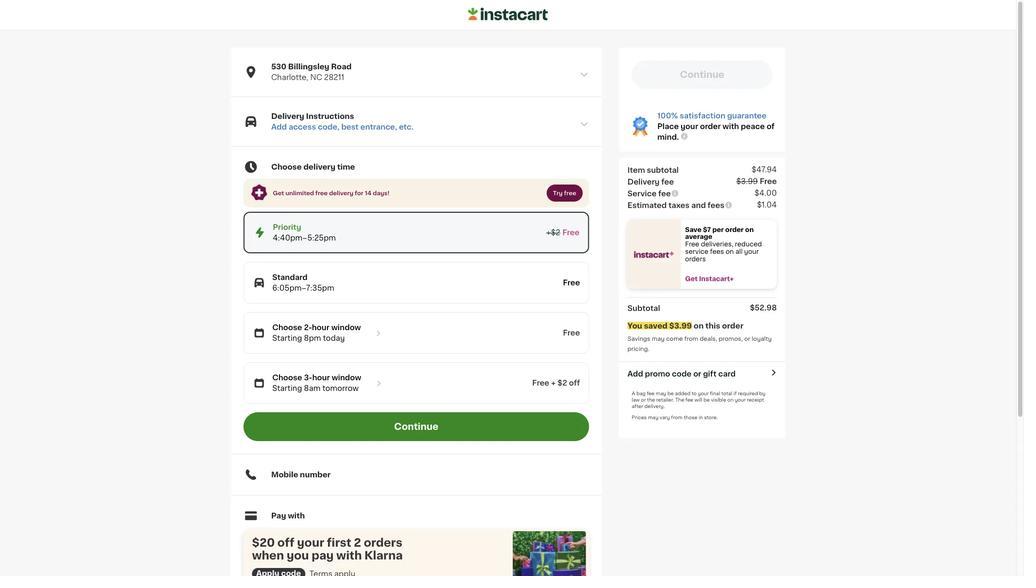 Task type: vqa. For each thing, say whether or not it's contained in the screenshot.
upper-
no



Task type: describe. For each thing, give the bounding box(es) containing it.
$1.04
[[757, 201, 777, 208]]

pay
[[312, 550, 334, 561]]

+
[[551, 380, 556, 387]]

window for today
[[332, 324, 361, 331]]

with inside $20 off your first 2 orders when you pay with klarna
[[337, 550, 362, 561]]

choose 2-hour window starting 8pm today
[[272, 324, 361, 342]]

or inside a bag fee may be added to your final total if required by law or the retailer. the fee will be visible on your receipt after delivery.
[[641, 398, 646, 402]]

orders inside save $7 per order on average free deliveries, reduced service fees on all your orders
[[686, 256, 706, 262]]

try
[[553, 190, 563, 196]]

delivery inside announcement region
[[329, 190, 354, 196]]

delivery fee
[[628, 178, 674, 185]]

your up will at the right of the page
[[698, 391, 709, 396]]

1 horizontal spatial off
[[569, 380, 580, 387]]

from for those
[[672, 415, 683, 420]]

free inside try free button
[[564, 190, 577, 196]]

28211
[[324, 74, 345, 81]]

you saved $3.99 on this order
[[628, 322, 744, 330]]

instructions
[[306, 113, 354, 120]]

nc
[[310, 74, 322, 81]]

billingsley
[[288, 63, 330, 70]]

instacart+
[[700, 276, 734, 282]]

law
[[632, 398, 640, 402]]

delivery instructions image
[[580, 120, 590, 129]]

first
[[327, 537, 352, 548]]

time
[[337, 163, 355, 171]]

order inside save $7 per order on average free deliveries, reduced service fees on all your orders
[[726, 226, 744, 233]]

4:40pm–5:25pm
[[273, 234, 336, 242]]

2
[[354, 537, 361, 548]]

if
[[734, 391, 737, 396]]

or inside the savings may come from deals, promos, or loyalty pricing.
[[745, 336, 751, 342]]

8pm
[[304, 335, 321, 342]]

1 horizontal spatial $3.99
[[737, 177, 758, 185]]

best
[[342, 123, 359, 131]]

to
[[692, 391, 697, 396]]

code
[[672, 370, 692, 378]]

try free button
[[547, 185, 583, 202]]

pay
[[271, 512, 286, 520]]

0 vertical spatial delivery
[[304, 163, 336, 171]]

pricing.
[[628, 346, 650, 352]]

$20 off your first 2 orders when you pay with klarna button
[[244, 530, 586, 576]]

save
[[686, 226, 702, 233]]

added
[[675, 391, 691, 396]]

get for get instacart+
[[686, 276, 698, 282]]

receipt
[[747, 398, 765, 402]]

get instacart+ button
[[681, 275, 777, 283]]

item
[[628, 166, 645, 174]]

satisfaction
[[680, 112, 726, 120]]

may for come
[[652, 336, 665, 342]]

bag
[[637, 391, 646, 396]]

$3.99 free
[[737, 177, 777, 185]]

+$2
[[547, 229, 561, 236]]

choose for choose delivery time
[[271, 163, 302, 171]]

your inside save $7 per order on average free deliveries, reduced service fees on all your orders
[[745, 249, 759, 255]]

$4.00
[[755, 189, 777, 197]]

today
[[323, 335, 345, 342]]

a bag fee may be added to your final total if required by law or the retailer. the fee will be visible on your receipt after delivery.
[[632, 391, 766, 409]]

taxes
[[669, 201, 690, 209]]

in
[[699, 415, 703, 420]]

delivery instructions add access code, best entrance, etc.
[[271, 113, 414, 131]]

subtotal
[[647, 166, 679, 174]]

you
[[628, 322, 643, 330]]

1 vertical spatial with
[[288, 512, 305, 520]]

free left '+' on the right
[[533, 380, 550, 387]]

after
[[632, 404, 644, 409]]

0 vertical spatial be
[[668, 391, 674, 396]]

will
[[695, 398, 703, 402]]

on inside a bag fee may be added to your final total if required by law or the retailer. the fee will be visible on your receipt after delivery.
[[728, 398, 734, 402]]

prices may vary from those in store.
[[632, 415, 718, 420]]

$7
[[703, 226, 711, 233]]

choose delivery time
[[271, 163, 355, 171]]

service fee
[[628, 190, 671, 197]]

card
[[719, 370, 736, 378]]

1 vertical spatial be
[[704, 398, 710, 402]]

guarantee
[[728, 112, 767, 120]]

the
[[676, 398, 685, 402]]

average
[[686, 234, 713, 240]]

final
[[710, 391, 721, 396]]

total
[[722, 391, 733, 396]]

may for vary
[[648, 415, 659, 420]]

reduced
[[736, 241, 762, 247]]

starting for choose 3-hour window starting 8am tomorrow
[[272, 385, 302, 392]]

pay with
[[271, 512, 305, 520]]

service
[[628, 190, 657, 197]]

starting for choose 2-hour window starting 8pm today
[[272, 335, 302, 342]]

standard
[[272, 274, 308, 281]]

2 vertical spatial order
[[723, 322, 744, 330]]

saved
[[644, 322, 668, 330]]

choose 3-hour window starting 8am tomorrow
[[272, 374, 362, 392]]

home image
[[468, 6, 548, 22]]

code,
[[318, 123, 340, 131]]

choose for choose 3-hour window starting 8am tomorrow
[[272, 374, 302, 382]]

on left this
[[694, 322, 704, 330]]

those
[[684, 415, 698, 420]]

2-
[[304, 324, 312, 331]]

add inside button
[[628, 370, 644, 378]]

$20
[[252, 537, 275, 548]]

delivery for delivery instructions add access code, best entrance, etc.
[[271, 113, 305, 120]]

off inside $20 off your first 2 orders when you pay with klarna
[[278, 537, 295, 548]]

get instacart+
[[686, 276, 734, 282]]

deals,
[[700, 336, 718, 342]]

savings may come from deals, promos, or loyalty pricing.
[[628, 336, 774, 352]]

free right +$2
[[563, 229, 580, 236]]

deliveries,
[[701, 241, 734, 247]]

free down the +$2 free
[[563, 279, 580, 287]]

by
[[760, 391, 766, 396]]

100% satisfaction guarantee
[[658, 112, 767, 120]]

per
[[713, 226, 724, 233]]



Task type: locate. For each thing, give the bounding box(es) containing it.
estimated taxes and fees
[[628, 201, 725, 209]]

order
[[701, 123, 721, 130], [726, 226, 744, 233], [723, 322, 744, 330]]

standard 6:05pm–7:35pm
[[272, 274, 334, 292]]

1 vertical spatial order
[[726, 226, 744, 233]]

on
[[746, 226, 754, 233], [726, 249, 734, 255], [694, 322, 704, 330], [728, 398, 734, 402]]

estimated
[[628, 201, 667, 209]]

charlotte,
[[271, 74, 309, 81]]

0 vertical spatial orders
[[686, 256, 706, 262]]

0 horizontal spatial from
[[672, 415, 683, 420]]

1 horizontal spatial free
[[564, 190, 577, 196]]

order down 100% satisfaction guarantee
[[701, 123, 721, 130]]

vary
[[660, 415, 670, 420]]

peace
[[741, 123, 765, 130]]

choose left the 2-
[[272, 324, 302, 331]]

from for deals,
[[685, 336, 699, 342]]

window for tomorrow
[[332, 374, 362, 382]]

with right pay
[[288, 512, 305, 520]]

fees
[[708, 201, 725, 209], [711, 249, 725, 255]]

0 vertical spatial hour
[[312, 324, 330, 331]]

fees down deliveries,
[[711, 249, 725, 255]]

priority
[[273, 224, 301, 231]]

choose left 3-
[[272, 374, 302, 382]]

0 vertical spatial choose
[[271, 163, 302, 171]]

window up tomorrow
[[332, 374, 362, 382]]

be up retailer.
[[668, 391, 674, 396]]

savings
[[628, 336, 651, 342]]

1 vertical spatial $3.99
[[670, 322, 692, 330]]

1 horizontal spatial add
[[628, 370, 644, 378]]

unlimited
[[286, 190, 314, 196]]

entrance,
[[361, 123, 397, 131]]

14
[[365, 190, 372, 196]]

get for get unlimited free delivery for 14 days!
[[273, 190, 284, 196]]

of
[[767, 123, 775, 130]]

0 vertical spatial or
[[745, 336, 751, 342]]

your
[[681, 123, 699, 130], [745, 249, 759, 255], [698, 391, 709, 396], [735, 398, 746, 402], [297, 537, 324, 548]]

0 horizontal spatial be
[[668, 391, 674, 396]]

choose inside choose 2-hour window starting 8pm today
[[272, 324, 302, 331]]

$47.94
[[752, 166, 777, 173]]

0 vertical spatial starting
[[272, 335, 302, 342]]

orders down service
[[686, 256, 706, 262]]

$52.98
[[750, 304, 777, 311]]

visible
[[711, 398, 727, 402]]

a
[[632, 391, 636, 396]]

1 vertical spatial fees
[[711, 249, 725, 255]]

with down the 2
[[337, 550, 362, 561]]

1 vertical spatial window
[[332, 374, 362, 382]]

all
[[736, 249, 743, 255]]

the
[[648, 398, 656, 402]]

with down the "guarantee"
[[723, 123, 740, 130]]

delivery inside delivery instructions add access code, best entrance, etc.
[[271, 113, 305, 120]]

be right will at the right of the page
[[704, 398, 710, 402]]

1 horizontal spatial be
[[704, 398, 710, 402]]

from
[[685, 336, 699, 342], [672, 415, 683, 420]]

2 vertical spatial with
[[337, 550, 362, 561]]

on up 'reduced'
[[746, 226, 754, 233]]

window inside choose 3-hour window starting 8am tomorrow
[[332, 374, 362, 382]]

free
[[316, 190, 328, 196], [564, 190, 577, 196]]

your down 'reduced'
[[745, 249, 759, 255]]

klarna
[[365, 550, 403, 561]]

1 vertical spatial add
[[628, 370, 644, 378]]

hour
[[312, 324, 330, 331], [312, 374, 330, 382]]

road
[[331, 63, 352, 70]]

delivery up access on the left
[[271, 113, 305, 120]]

1 vertical spatial get
[[686, 276, 698, 282]]

2 free from the left
[[564, 190, 577, 196]]

store.
[[705, 415, 718, 420]]

530 billingsley road charlotte, nc 28211
[[271, 63, 352, 81]]

1 vertical spatial off
[[278, 537, 295, 548]]

on left all on the right of the page
[[726, 249, 734, 255]]

continue
[[394, 422, 439, 432]]

0 vertical spatial order
[[701, 123, 721, 130]]

0 horizontal spatial delivery
[[271, 113, 305, 120]]

retailer.
[[657, 398, 675, 402]]

off up the you
[[278, 537, 295, 548]]

0 vertical spatial get
[[273, 190, 284, 196]]

free inside save $7 per order on average free deliveries, reduced service fees on all your orders
[[686, 241, 700, 247]]

priority 4:40pm–5:25pm
[[273, 224, 336, 242]]

with
[[723, 123, 740, 130], [288, 512, 305, 520], [337, 550, 362, 561]]

try free
[[553, 190, 577, 196]]

0 vertical spatial off
[[569, 380, 580, 387]]

2 vertical spatial choose
[[272, 374, 302, 382]]

delivery left time
[[304, 163, 336, 171]]

you
[[287, 550, 309, 561]]

1 window from the top
[[332, 324, 361, 331]]

1 starting from the top
[[272, 335, 302, 342]]

0 vertical spatial window
[[332, 324, 361, 331]]

from right vary
[[672, 415, 683, 420]]

place
[[658, 123, 679, 130]]

1 horizontal spatial delivery
[[628, 178, 660, 185]]

2 vertical spatial or
[[641, 398, 646, 402]]

add
[[271, 123, 287, 131], [628, 370, 644, 378]]

window inside choose 2-hour window starting 8pm today
[[332, 324, 361, 331]]

may inside a bag fee may be added to your final total if required by law or the retailer. the fee will be visible on your receipt after delivery.
[[656, 391, 667, 396]]

order right per
[[726, 226, 744, 233]]

starting inside choose 3-hour window starting 8am tomorrow
[[272, 385, 302, 392]]

get inside button
[[686, 276, 698, 282]]

window up today
[[332, 324, 361, 331]]

window
[[332, 324, 361, 331], [332, 374, 362, 382]]

1 vertical spatial may
[[656, 391, 667, 396]]

free right try
[[564, 190, 577, 196]]

2 horizontal spatial or
[[745, 336, 751, 342]]

1 vertical spatial choose
[[272, 324, 302, 331]]

delivery
[[304, 163, 336, 171], [329, 190, 354, 196]]

loyalty
[[752, 336, 772, 342]]

mobile
[[271, 471, 298, 479]]

starting inside choose 2-hour window starting 8pm today
[[272, 335, 302, 342]]

hour for 8pm
[[312, 324, 330, 331]]

fee down subtotal
[[662, 178, 674, 185]]

may
[[652, 336, 665, 342], [656, 391, 667, 396], [648, 415, 659, 420]]

free up service
[[686, 241, 700, 247]]

place your order with peace of mind.
[[658, 123, 775, 141]]

hour up 8am
[[312, 374, 330, 382]]

etc.
[[399, 123, 414, 131]]

starting left 8pm
[[272, 335, 302, 342]]

hour for 8am
[[312, 374, 330, 382]]

free + $2 off
[[533, 380, 580, 387]]

orders inside $20 off your first 2 orders when you pay with klarna
[[364, 537, 403, 548]]

subtotal
[[628, 305, 661, 312]]

free up $4.00
[[760, 177, 777, 185]]

service
[[686, 249, 709, 255]]

0 horizontal spatial orders
[[364, 537, 403, 548]]

more info about 100% satisfaction guarantee image
[[680, 132, 689, 141]]

0 vertical spatial add
[[271, 123, 287, 131]]

1 horizontal spatial get
[[686, 276, 698, 282]]

access
[[289, 123, 316, 131]]

from inside the savings may come from deals, promos, or loyalty pricing.
[[685, 336, 699, 342]]

promo
[[645, 370, 671, 378]]

order inside place your order with peace of mind.
[[701, 123, 721, 130]]

1 vertical spatial or
[[694, 370, 702, 378]]

or left loyalty
[[745, 336, 751, 342]]

$2
[[558, 380, 568, 387]]

or
[[745, 336, 751, 342], [694, 370, 702, 378], [641, 398, 646, 402]]

announcement region
[[244, 179, 590, 208]]

prices
[[632, 415, 647, 420]]

1 free from the left
[[316, 190, 328, 196]]

choose up unlimited
[[271, 163, 302, 171]]

may inside the savings may come from deals, promos, or loyalty pricing.
[[652, 336, 665, 342]]

add inside delivery instructions add access code, best entrance, etc.
[[271, 123, 287, 131]]

for
[[355, 190, 364, 196]]

0 vertical spatial with
[[723, 123, 740, 130]]

get unlimited free delivery for 14 days!
[[273, 190, 390, 196]]

$3.99 down $47.94
[[737, 177, 758, 185]]

hour inside choose 2-hour window starting 8pm today
[[312, 324, 330, 331]]

or inside button
[[694, 370, 702, 378]]

this
[[706, 322, 721, 330]]

1 vertical spatial starting
[[272, 385, 302, 392]]

free up the "$2"
[[563, 329, 580, 337]]

starting left 8am
[[272, 385, 302, 392]]

1 horizontal spatial with
[[337, 550, 362, 561]]

1 vertical spatial delivery
[[329, 190, 354, 196]]

1 vertical spatial hour
[[312, 374, 330, 382]]

0 horizontal spatial or
[[641, 398, 646, 402]]

fees inside save $7 per order on average free deliveries, reduced service fees on all your orders
[[711, 249, 725, 255]]

8am
[[304, 385, 321, 392]]

1 horizontal spatial or
[[694, 370, 702, 378]]

1 vertical spatial delivery
[[628, 178, 660, 185]]

2 window from the top
[[332, 374, 362, 382]]

order up promos,
[[723, 322, 744, 330]]

your up pay
[[297, 537, 324, 548]]

fee up the on the right of the page
[[647, 391, 655, 396]]

fees right the and
[[708, 201, 725, 209]]

get inside announcement region
[[273, 190, 284, 196]]

delivery for delivery fee
[[628, 178, 660, 185]]

number
[[300, 471, 331, 479]]

free
[[760, 177, 777, 185], [563, 229, 580, 236], [686, 241, 700, 247], [563, 279, 580, 287], [563, 329, 580, 337], [533, 380, 550, 387]]

your down if on the bottom right
[[735, 398, 746, 402]]

on down the total
[[728, 398, 734, 402]]

come
[[667, 336, 683, 342]]

1 vertical spatial from
[[672, 415, 683, 420]]

0 vertical spatial delivery
[[271, 113, 305, 120]]

get left unlimited
[[273, 190, 284, 196]]

0 vertical spatial may
[[652, 336, 665, 342]]

orders up klarna
[[364, 537, 403, 548]]

choose inside choose 3-hour window starting 8am tomorrow
[[272, 374, 302, 382]]

your inside $20 off your first 2 orders when you pay with klarna
[[297, 537, 324, 548]]

your inside place your order with peace of mind.
[[681, 123, 699, 130]]

0 horizontal spatial add
[[271, 123, 287, 131]]

may down saved
[[652, 336, 665, 342]]

with inside place your order with peace of mind.
[[723, 123, 740, 130]]

hour up 8pm
[[312, 324, 330, 331]]

$3.99 up come
[[670, 322, 692, 330]]

delivery left for in the left top of the page
[[329, 190, 354, 196]]

0 horizontal spatial with
[[288, 512, 305, 520]]

delivery up the service
[[628, 178, 660, 185]]

may down delivery.
[[648, 415, 659, 420]]

fee down to
[[686, 398, 694, 402]]

gift
[[704, 370, 717, 378]]

may up retailer.
[[656, 391, 667, 396]]

continue button
[[244, 413, 590, 441]]

1 vertical spatial orders
[[364, 537, 403, 548]]

off right the "$2"
[[569, 380, 580, 387]]

2 vertical spatial may
[[648, 415, 659, 420]]

or left gift
[[694, 370, 702, 378]]

free right unlimited
[[316, 190, 328, 196]]

or down the bag
[[641, 398, 646, 402]]

0 vertical spatial $3.99
[[737, 177, 758, 185]]

tomorrow
[[323, 385, 359, 392]]

your up more info about 100% satisfaction guarantee image
[[681, 123, 699, 130]]

0 horizontal spatial free
[[316, 190, 328, 196]]

0 vertical spatial fees
[[708, 201, 725, 209]]

choose for choose 2-hour window starting 8pm today
[[272, 324, 302, 331]]

hour inside choose 3-hour window starting 8am tomorrow
[[312, 374, 330, 382]]

+$2 free
[[547, 229, 580, 236]]

3-
[[304, 374, 312, 382]]

0 vertical spatial from
[[685, 336, 699, 342]]

from down the you saved $3.99 on this order
[[685, 336, 699, 342]]

add up a
[[628, 370, 644, 378]]

days!
[[373, 190, 390, 196]]

2 starting from the top
[[272, 385, 302, 392]]

1 horizontal spatial orders
[[686, 256, 706, 262]]

save $7 per order on average free deliveries, reduced service fees on all your orders
[[686, 226, 764, 262]]

1 horizontal spatial from
[[685, 336, 699, 342]]

add left access on the left
[[271, 123, 287, 131]]

0 horizontal spatial off
[[278, 537, 295, 548]]

fee up estimated taxes and fees at the top right
[[659, 190, 671, 197]]

delivery address image
[[580, 70, 590, 80]]

get left instacart+
[[686, 276, 698, 282]]

2 horizontal spatial with
[[723, 123, 740, 130]]

0 horizontal spatial get
[[273, 190, 284, 196]]

0 horizontal spatial $3.99
[[670, 322, 692, 330]]



